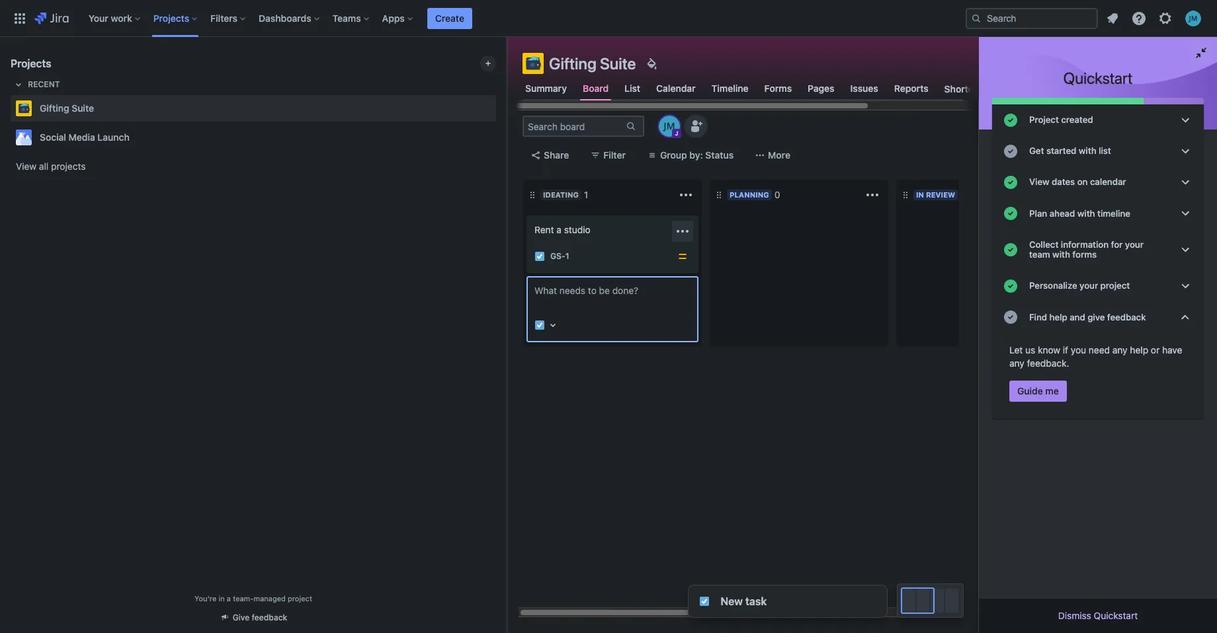 Task type: locate. For each thing, give the bounding box(es) containing it.
information
[[1061, 239, 1109, 250]]

1 checked image from the top
[[1003, 143, 1019, 159]]

0 horizontal spatial help
[[1049, 312, 1067, 322]]

0 horizontal spatial any
[[1009, 358, 1024, 369]]

2 0 from the left
[[961, 189, 966, 200]]

0 vertical spatial your
[[1125, 239, 1144, 250]]

projects right work
[[153, 12, 189, 23]]

2 chevron image from the top
[[1177, 242, 1193, 258]]

gifting down recent
[[40, 103, 69, 114]]

dismiss
[[1058, 611, 1091, 622]]

timeline
[[712, 83, 749, 94]]

projects up recent
[[11, 58, 51, 69]]

1 vertical spatial your
[[1080, 281, 1098, 291]]

feedback.
[[1027, 358, 1069, 369]]

project up find help and give feedback dropdown button
[[1100, 281, 1130, 291]]

0 horizontal spatial projects
[[11, 58, 51, 69]]

Search board text field
[[524, 117, 624, 136]]

help
[[1049, 312, 1067, 322], [1130, 344, 1148, 356]]

checked image left get
[[1003, 143, 1019, 159]]

1 vertical spatial suite
[[72, 103, 94, 114]]

1 horizontal spatial your
[[1125, 239, 1144, 250]]

0 vertical spatial suite
[[600, 54, 636, 73]]

sidebar navigation image
[[492, 53, 521, 79]]

your
[[88, 12, 108, 23]]

checked image inside collect information for your team with forms dropdown button
[[1003, 242, 1019, 258]]

0 vertical spatial help
[[1049, 312, 1067, 322]]

checked image inside view dates on calendar dropdown button
[[1003, 175, 1019, 191]]

0 vertical spatial chevron image
[[1177, 175, 1193, 191]]

chevron image inside plan ahead with timeline dropdown button
[[1177, 206, 1193, 222]]

column actions menu image
[[678, 187, 694, 203]]

quickstart right dismiss
[[1094, 611, 1138, 622]]

tab list
[[515, 77, 1011, 110]]

with inside "dropdown button"
[[1079, 146, 1096, 156]]

checked image left dates
[[1003, 175, 1019, 191]]

find help and give feedback
[[1029, 312, 1146, 322]]

0 vertical spatial gifting
[[549, 54, 596, 73]]

view
[[16, 161, 36, 172], [1029, 177, 1049, 187]]

gifting suite
[[549, 54, 636, 73], [40, 103, 94, 114]]

gifting suite link
[[11, 95, 491, 122]]

dashboards button
[[255, 8, 325, 29]]

chevron image
[[1177, 175, 1193, 191], [1177, 242, 1193, 258], [1177, 278, 1193, 294]]

your
[[1125, 239, 1144, 250], [1080, 281, 1098, 291]]

chevron image
[[1177, 112, 1193, 128], [1177, 143, 1193, 159], [1177, 206, 1193, 222], [1177, 310, 1193, 326]]

group by: status
[[660, 149, 734, 161]]

filter button
[[582, 145, 634, 166]]

shortcuts
[[944, 83, 987, 94]]

0 horizontal spatial your
[[1080, 281, 1098, 291]]

view for view dates on calendar
[[1029, 177, 1049, 187]]

project right managed
[[288, 595, 312, 603]]

banner containing your work
[[0, 0, 1217, 37]]

give feedback
[[233, 613, 287, 623]]

your up 'find help and give feedback'
[[1080, 281, 1098, 291]]

5 checked image from the top
[[1003, 310, 1019, 326]]

chevron image inside find help and give feedback dropdown button
[[1177, 310, 1193, 326]]

gifting
[[549, 54, 596, 73], [40, 103, 69, 114]]

checked image inside plan ahead with timeline dropdown button
[[1003, 206, 1019, 222]]

add people image
[[688, 118, 704, 134]]

checked image for project
[[1003, 112, 1019, 128]]

checked image inside find help and give feedback dropdown button
[[1003, 310, 1019, 326]]

new task button
[[688, 586, 887, 618]]

gs-1
[[550, 252, 569, 262]]

create
[[435, 12, 464, 23]]

1 vertical spatial chevron image
[[1177, 242, 1193, 258]]

project
[[1029, 114, 1059, 125]]

help image
[[1131, 10, 1147, 26]]

3 checked image from the top
[[1003, 206, 1019, 222]]

0 vertical spatial feedback
[[1107, 312, 1146, 322]]

list
[[1099, 146, 1111, 156]]

checked image for personalize
[[1003, 278, 1019, 294]]

jeremy miller image
[[659, 116, 680, 137]]

1 vertical spatial view
[[1029, 177, 1049, 187]]

project inside dropdown button
[[1100, 281, 1130, 291]]

1 vertical spatial project
[[288, 595, 312, 603]]

social
[[40, 132, 66, 143]]

gs-1 link
[[550, 251, 569, 262]]

4 checked image from the top
[[1003, 278, 1019, 294]]

know
[[1038, 344, 1060, 356]]

status
[[705, 149, 734, 161]]

ahead
[[1050, 208, 1075, 219]]

feedback down managed
[[252, 613, 287, 623]]

0 horizontal spatial a
[[227, 595, 231, 603]]

pages
[[808, 83, 835, 94]]

review
[[926, 191, 955, 199]]

1 horizontal spatial feedback
[[1107, 312, 1146, 322]]

3 chevron image from the top
[[1177, 278, 1193, 294]]

get started with list
[[1029, 146, 1111, 156]]

0 right review
[[961, 189, 966, 200]]

0 vertical spatial any
[[1112, 344, 1128, 356]]

by:
[[690, 149, 703, 161]]

2 chevron image from the top
[[1177, 143, 1193, 159]]

1 horizontal spatial help
[[1130, 344, 1148, 356]]

minimize image
[[1193, 45, 1209, 61]]

a
[[557, 224, 562, 235], [227, 595, 231, 603]]

0 horizontal spatial view
[[16, 161, 36, 172]]

1 chevron image from the top
[[1177, 175, 1193, 191]]

1 horizontal spatial projects
[[153, 12, 189, 23]]

checked image inside project created dropdown button
[[1003, 112, 1019, 128]]

0 vertical spatial 1
[[584, 189, 588, 200]]

1 vertical spatial feedback
[[252, 613, 287, 623]]

your right for
[[1125, 239, 1144, 250]]

0 horizontal spatial gifting suite
[[40, 103, 94, 114]]

notifications image
[[1105, 10, 1121, 26]]

2 vertical spatial with
[[1052, 249, 1070, 260]]

0 horizontal spatial project
[[288, 595, 312, 603]]

view left all
[[16, 161, 36, 172]]

checked image
[[1003, 112, 1019, 128], [1003, 242, 1019, 258]]

share button
[[523, 145, 577, 166]]

card actions menu image
[[675, 224, 691, 239]]

collect
[[1029, 239, 1059, 250]]

0 vertical spatial projects
[[153, 12, 189, 23]]

0 horizontal spatial feedback
[[252, 613, 287, 623]]

media
[[69, 132, 95, 143]]

2 checked image from the top
[[1003, 175, 1019, 191]]

your work
[[88, 12, 132, 23]]

4 chevron image from the top
[[1177, 310, 1193, 326]]

a right in
[[227, 595, 231, 603]]

project
[[1100, 281, 1130, 291], [288, 595, 312, 603]]

if
[[1063, 344, 1068, 356]]

checked image inside personalize your project dropdown button
[[1003, 278, 1019, 294]]

settings image
[[1158, 10, 1173, 26]]

checked image left team
[[1003, 242, 1019, 258]]

checked image for plan
[[1003, 206, 1019, 222]]

apps
[[382, 12, 405, 23]]

pages link
[[805, 77, 837, 101]]

3 chevron image from the top
[[1177, 206, 1193, 222]]

view dates on calendar
[[1029, 177, 1126, 187]]

planning
[[730, 191, 769, 199]]

0 horizontal spatial 0
[[774, 189, 780, 200]]

chevron image inside get started with list "dropdown button"
[[1177, 143, 1193, 159]]

0 right planning
[[774, 189, 780, 200]]

0 vertical spatial with
[[1079, 146, 1096, 156]]

checked image
[[1003, 143, 1019, 159], [1003, 175, 1019, 191], [1003, 206, 1019, 222], [1003, 278, 1019, 294], [1003, 310, 1019, 326]]

checked image left project
[[1003, 112, 1019, 128]]

1 vertical spatial help
[[1130, 344, 1148, 356]]

help left or
[[1130, 344, 1148, 356]]

with for started
[[1079, 146, 1096, 156]]

suite up media
[[72, 103, 94, 114]]

feedback
[[1107, 312, 1146, 322], [252, 613, 287, 623]]

1 vertical spatial gifting
[[40, 103, 69, 114]]

2 checked image from the top
[[1003, 242, 1019, 258]]

1 horizontal spatial 1
[[584, 189, 588, 200]]

suite up the list
[[600, 54, 636, 73]]

task image
[[534, 320, 545, 331]]

1 horizontal spatial project
[[1100, 281, 1130, 291]]

chevron image for your
[[1177, 242, 1193, 258]]

view all projects
[[16, 161, 86, 172]]

checked image left "find" on the right of page
[[1003, 310, 1019, 326]]

banner
[[0, 0, 1217, 37]]

feedback inside button
[[252, 613, 287, 623]]

0 horizontal spatial 1
[[565, 252, 569, 262]]

planning 0
[[730, 189, 780, 200]]

get
[[1029, 146, 1044, 156]]

project created button
[[992, 105, 1204, 136]]

Search field
[[966, 8, 1098, 29]]

1 for gs-1
[[565, 252, 569, 262]]

1 vertical spatial projects
[[11, 58, 51, 69]]

0 horizontal spatial suite
[[72, 103, 94, 114]]

with left list
[[1079, 146, 1096, 156]]

view inside dropdown button
[[1029, 177, 1049, 187]]

checked image for collect
[[1003, 242, 1019, 258]]

find
[[1029, 312, 1047, 322]]

apps button
[[378, 8, 418, 29]]

collapse recent projects image
[[11, 77, 26, 93]]

0 vertical spatial view
[[16, 161, 36, 172]]

help inside dropdown button
[[1049, 312, 1067, 322]]

2 vertical spatial chevron image
[[1177, 278, 1193, 294]]

0 horizontal spatial gifting
[[40, 103, 69, 114]]

checked image left plan
[[1003, 206, 1019, 222]]

with right team
[[1052, 249, 1070, 260]]

view left dates
[[1029, 177, 1049, 187]]

1 for ideating 1
[[584, 189, 588, 200]]

0 vertical spatial checked image
[[1003, 112, 1019, 128]]

quickstart up project created dropdown button
[[1063, 69, 1133, 87]]

1 down rent a studio
[[565, 252, 569, 262]]

any down let
[[1009, 358, 1024, 369]]

1 vertical spatial checked image
[[1003, 242, 1019, 258]]

a right rent
[[557, 224, 562, 235]]

gifting up board
[[549, 54, 596, 73]]

0
[[774, 189, 780, 200], [961, 189, 966, 200]]

tab list containing board
[[515, 77, 1011, 110]]

1 horizontal spatial a
[[557, 224, 562, 235]]

feedback inside dropdown button
[[1107, 312, 1146, 322]]

help left the and
[[1049, 312, 1067, 322]]

1 horizontal spatial view
[[1029, 177, 1049, 187]]

checked image left personalize
[[1003, 278, 1019, 294]]

0 vertical spatial gifting suite
[[549, 54, 636, 73]]

1 vertical spatial 1
[[565, 252, 569, 262]]

all
[[39, 161, 48, 172]]

in review 0
[[916, 189, 966, 200]]

What needs to be done? - Press the "Enter" key to submit or the "Escape" key to cancel. text field
[[534, 284, 691, 311]]

plan
[[1029, 208, 1047, 219]]

view all projects link
[[11, 155, 496, 179]]

filters button
[[206, 8, 251, 29]]

managed
[[254, 595, 286, 603]]

calendar
[[1090, 177, 1126, 187]]

0 vertical spatial project
[[1100, 281, 1130, 291]]

any
[[1112, 344, 1128, 356], [1009, 358, 1024, 369]]

chevron image inside collect information for your team with forms dropdown button
[[1177, 242, 1193, 258]]

1 horizontal spatial gifting
[[549, 54, 596, 73]]

checked image inside get started with list "dropdown button"
[[1003, 143, 1019, 159]]

rent a studio
[[534, 224, 590, 235]]

1 chevron image from the top
[[1177, 112, 1193, 128]]

summary link
[[523, 77, 570, 101]]

1 horizontal spatial 0
[[961, 189, 966, 200]]

jira image
[[34, 10, 69, 26], [34, 10, 69, 26]]

1 vertical spatial with
[[1077, 208, 1095, 219]]

progress bar
[[992, 98, 1204, 105]]

plan ahead with timeline
[[1029, 208, 1130, 219]]

projects
[[153, 12, 189, 23], [11, 58, 51, 69]]

0 vertical spatial a
[[557, 224, 562, 235]]

1 right ideating
[[584, 189, 588, 200]]

feedback right give
[[1107, 312, 1146, 322]]

gifting suite up social
[[40, 103, 94, 114]]

any right need
[[1112, 344, 1128, 356]]

set background color image
[[644, 56, 660, 71]]

your work button
[[85, 8, 145, 29]]

1 checked image from the top
[[1003, 112, 1019, 128]]

chevron image for plan ahead with timeline
[[1177, 206, 1193, 222]]

with right ahead
[[1077, 208, 1095, 219]]

gifting suite up board
[[549, 54, 636, 73]]

suite
[[600, 54, 636, 73], [72, 103, 94, 114]]



Task type: describe. For each thing, give the bounding box(es) containing it.
new task
[[720, 596, 766, 608]]

give feedback button
[[211, 607, 295, 629]]

gs-
[[550, 252, 565, 262]]

filter
[[603, 149, 626, 161]]

in
[[916, 191, 924, 199]]

1 vertical spatial a
[[227, 595, 231, 603]]

projects button
[[149, 8, 203, 29]]

create button
[[427, 8, 472, 29]]

1 vertical spatial any
[[1009, 358, 1024, 369]]

team-
[[233, 595, 254, 603]]

new
[[720, 596, 742, 608]]

summary
[[525, 83, 567, 94]]

studio
[[564, 224, 590, 235]]

gifting inside 'gifting suite' link
[[40, 103, 69, 114]]

checked image for view
[[1003, 175, 1019, 191]]

issues
[[850, 83, 878, 94]]

work
[[111, 12, 132, 23]]

reports link
[[891, 77, 931, 101]]

chevron image for get started with list
[[1177, 143, 1193, 159]]

your inside collect information for your team with forms
[[1125, 239, 1144, 250]]

appswitcher icon image
[[12, 10, 28, 26]]

projects inside projects dropdown button
[[153, 12, 189, 23]]

add to starred image
[[492, 101, 508, 116]]

started
[[1046, 146, 1076, 156]]

primary element
[[8, 0, 966, 37]]

launch
[[98, 132, 130, 143]]

chevron image for find help and give feedback
[[1177, 310, 1193, 326]]

search image
[[971, 13, 982, 23]]

have
[[1162, 344, 1182, 356]]

more
[[768, 149, 790, 161]]

collect information for your team with forms button
[[992, 229, 1204, 271]]

give
[[1088, 312, 1105, 322]]

you're
[[195, 595, 216, 603]]

projects
[[51, 161, 86, 172]]

1 vertical spatial quickstart
[[1094, 611, 1138, 622]]

calendar
[[656, 83, 696, 94]]

medium image
[[677, 251, 688, 262]]

personalize your project button
[[992, 271, 1204, 302]]

add to starred image
[[492, 130, 508, 146]]

social media launch
[[40, 132, 130, 143]]

dashboards
[[259, 12, 311, 23]]

issues link
[[848, 77, 881, 101]]

1 0 from the left
[[774, 189, 780, 200]]

with for ahead
[[1077, 208, 1095, 219]]

ideating 1
[[543, 189, 588, 200]]

chevron image for calendar
[[1177, 175, 1193, 191]]

give
[[233, 613, 250, 623]]

share
[[544, 149, 569, 161]]

checked image for find
[[1003, 310, 1019, 326]]

recent
[[28, 79, 60, 89]]

personalize
[[1029, 281, 1077, 291]]

shortcuts button
[[942, 77, 1011, 101]]

you
[[1071, 344, 1086, 356]]

you're in a team-managed project
[[195, 595, 312, 603]]

more button
[[747, 145, 798, 166]]

dates
[[1052, 177, 1075, 187]]

your profile and settings image
[[1185, 10, 1201, 26]]

for
[[1111, 239, 1123, 250]]

checked image for get
[[1003, 143, 1019, 159]]

rent
[[534, 224, 554, 235]]

project created
[[1029, 114, 1093, 125]]

view for view all projects
[[16, 161, 36, 172]]

us
[[1025, 344, 1035, 356]]

timeline link
[[709, 77, 751, 101]]

0 vertical spatial quickstart
[[1063, 69, 1133, 87]]

help inside let us know if you need any help or have any feedback.
[[1130, 344, 1148, 356]]

1 horizontal spatial any
[[1112, 344, 1128, 356]]

group
[[660, 149, 687, 161]]

forms
[[764, 83, 792, 94]]

view dates on calendar button
[[992, 167, 1204, 198]]

1 horizontal spatial suite
[[600, 54, 636, 73]]

in
[[219, 595, 225, 603]]

let
[[1009, 344, 1023, 356]]

collect information for your team with forms
[[1029, 239, 1144, 260]]

ideating
[[543, 191, 579, 199]]

create project image
[[483, 58, 493, 69]]

calendar link
[[654, 77, 698, 101]]

1 vertical spatial gifting suite
[[40, 103, 94, 114]]

1 horizontal spatial gifting suite
[[549, 54, 636, 73]]

chevron image for project created
[[1177, 112, 1193, 128]]

dismiss quickstart link
[[1058, 611, 1138, 622]]

task image
[[534, 251, 545, 262]]

with inside collect information for your team with forms
[[1052, 249, 1070, 260]]

created
[[1061, 114, 1093, 125]]

list
[[625, 83, 640, 94]]

me
[[1045, 385, 1059, 397]]

timeline
[[1097, 208, 1130, 219]]

on
[[1077, 177, 1088, 187]]

teams button
[[329, 8, 374, 29]]

guide me button
[[1009, 381, 1067, 402]]

board
[[583, 83, 609, 94]]

guide
[[1017, 385, 1043, 397]]

and
[[1070, 312, 1085, 322]]

forms
[[1072, 249, 1097, 260]]

social media launch link
[[11, 124, 491, 151]]

task icon image
[[699, 597, 710, 607]]

let us know if you need any help or have any feedback.
[[1009, 344, 1182, 369]]

dismiss quickstart
[[1058, 611, 1138, 622]]

personalize your project
[[1029, 281, 1130, 291]]

column actions menu image
[[865, 187, 880, 203]]

teams
[[332, 12, 361, 23]]

task
[[745, 596, 766, 608]]

filters
[[210, 12, 238, 23]]



Task type: vqa. For each thing, say whether or not it's contained in the screenshot.
Limited popup button
no



